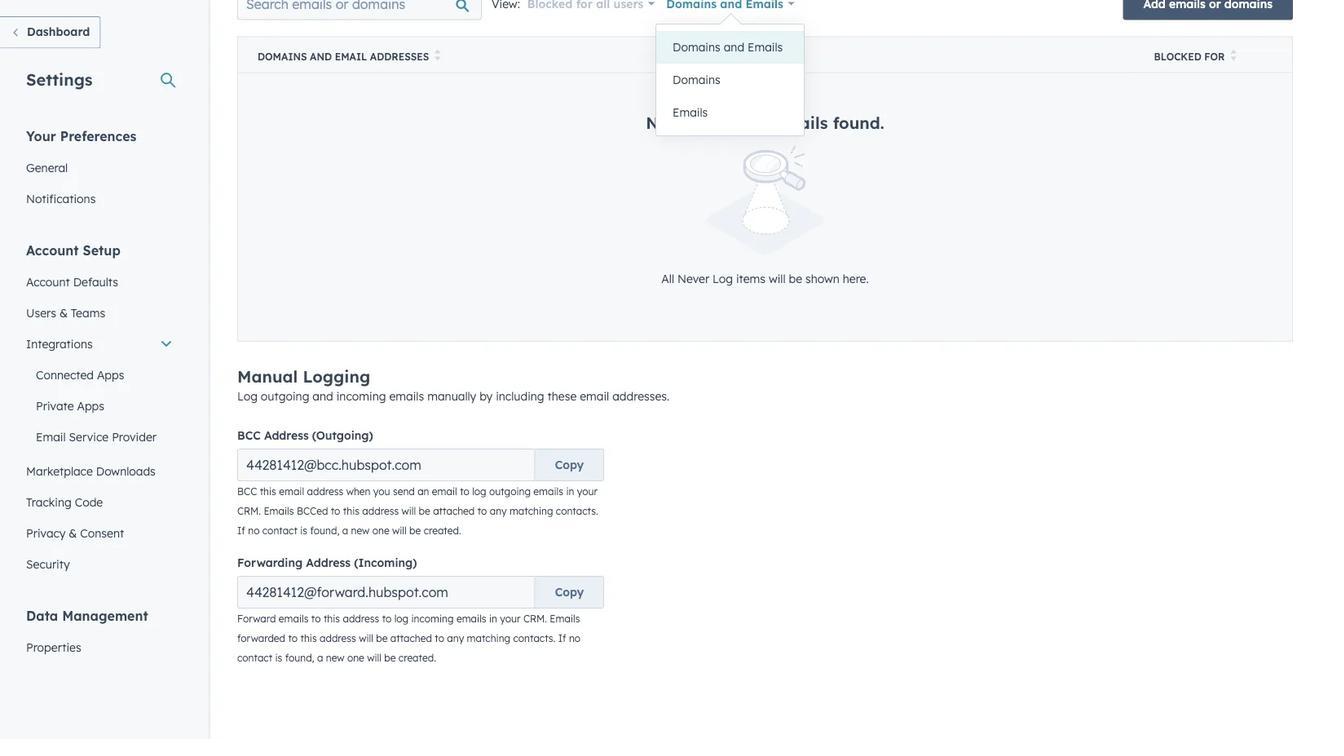 Task type: describe. For each thing, give the bounding box(es) containing it.
provider
[[112, 430, 157, 444]]

or
[[752, 112, 769, 132]]

notifications link
[[16, 183, 183, 214]]

copy button for (outgoing)
[[536, 449, 604, 481]]

incoming inside manual logging log outgoing and incoming emails manually by including these email addresses.
[[337, 389, 386, 403]]

apps for private apps
[[77, 399, 104, 413]]

data management element
[[16, 607, 183, 739]]

privacy & consent link
[[16, 518, 183, 549]]

all
[[662, 271, 675, 285]]

emails inside forward emails to this address to log incoming emails in your crm. emails forwarded to this address will be attached to any matching contacts. if no contact is found, a new one will be created.
[[550, 613, 580, 625]]

attached inside forward emails to this address to log incoming emails in your crm. emails forwarded to this address will be attached to any matching contacts. if no contact is found, a new one will be created.
[[391, 632, 432, 644]]

matching inside forward emails to this address to log incoming emails in your crm. emails forwarded to this address will be attached to any matching contacts. if no contact is found, a new one will be created.
[[467, 632, 511, 644]]

email inside email service provider link
[[36, 430, 66, 444]]

(outgoing)
[[312, 428, 373, 442]]

for
[[1205, 50, 1226, 62]]

a inside forward emails to this address to log incoming emails in your crm. emails forwarded to this address will be attached to any matching contacts. if no contact is found, a new one will be created.
[[317, 652, 323, 664]]

security
[[26, 557, 70, 571]]

defaults
[[73, 275, 118, 289]]

your preferences
[[26, 128, 137, 144]]

this right forwarded
[[301, 632, 317, 644]]

emails button
[[657, 96, 804, 129]]

marketplace downloads link
[[16, 456, 183, 487]]

you
[[373, 485, 390, 498]]

account defaults link
[[16, 266, 183, 297]]

email service provider link
[[16, 421, 183, 452]]

no
[[646, 112, 670, 132]]

found, inside forward emails to this address to log incoming emails in your crm. emails forwarded to this address will be attached to any matching contacts. if no contact is found, a new one will be created.
[[285, 652, 315, 664]]

integrations
[[26, 337, 93, 351]]

created. inside forward emails to this address to log incoming emails in your crm. emails forwarded to this address will be attached to any matching contacts. if no contact is found, a new one will be created.
[[399, 652, 436, 664]]

manual
[[237, 366, 298, 387]]

security link
[[16, 549, 183, 580]]

private
[[36, 399, 74, 413]]

management
[[62, 607, 148, 624]]

outgoing inside bcc this email address when you send an email to log outgoing emails in your crm. emails bcced to this address will be attached to any matching contacts. if no contact is found, a new one will be created.
[[489, 485, 531, 498]]

attached inside bcc this email address when you send an email to log outgoing emails in your crm. emails bcced to this address will be attached to any matching contacts. if no contact is found, a new one will be created.
[[433, 505, 475, 517]]

apps for connected apps
[[97, 368, 124, 382]]

users & teams
[[26, 306, 105, 320]]

(incoming)
[[354, 555, 417, 570]]

incoming inside forward emails to this address to log incoming emails in your crm. emails forwarded to this address will be attached to any matching contacts. if no contact is found, a new one will be created.
[[412, 613, 454, 625]]

& for users
[[59, 306, 68, 320]]

log for manual
[[237, 389, 258, 403]]

bcc address (outgoing)
[[237, 428, 373, 442]]

tracking code link
[[16, 487, 183, 518]]

log inside forward emails to this address to log incoming emails in your crm. emails forwarded to this address will be attached to any matching contacts. if no contact is found, a new one will be created.
[[395, 613, 409, 625]]

never
[[678, 271, 710, 285]]

notifications
[[26, 191, 96, 206]]

blocked for
[[1155, 50, 1226, 62]]

emails inside bcc this email address when you send an email to log outgoing emails in your crm. emails bcced to this address will be attached to any matching contacts. if no contact is found, a new one will be created.
[[534, 485, 564, 498]]

blocked
[[1155, 50, 1202, 62]]

account for account defaults
[[26, 275, 70, 289]]

0 horizontal spatial email
[[279, 485, 304, 498]]

contact inside bcc this email address when you send an email to log outgoing emails in your crm. emails bcced to this address will be attached to any matching contacts. if no contact is found, a new one will be created.
[[262, 524, 298, 537]]

consent
[[80, 526, 124, 540]]

is inside bcc this email address when you send an email to log outgoing emails in your crm. emails bcced to this address will be attached to any matching contacts. if no contact is found, a new one will be created.
[[300, 524, 308, 537]]

all never log items will be shown here.
[[662, 271, 869, 285]]

Forwarding Address (Incoming) text field
[[237, 576, 536, 608]]

press to sort. image
[[1231, 49, 1237, 61]]

connected apps link
[[16, 359, 183, 390]]

press to sort. element for blocked for
[[1231, 49, 1237, 63]]

your preferences element
[[16, 127, 183, 214]]

data management
[[26, 607, 148, 624]]

setup
[[83, 242, 121, 258]]

1 horizontal spatial email
[[432, 485, 457, 498]]

and for email
[[310, 50, 332, 62]]

general
[[26, 160, 68, 175]]

blocked for button
[[1135, 37, 1293, 73]]

contact inside forward emails to this address to log incoming emails in your crm. emails forwarded to this address will be attached to any matching contacts. if no contact is found, a new one will be created.
[[237, 652, 273, 664]]

press to sort. image
[[435, 49, 441, 61]]

in inside bcc this email address when you send an email to log outgoing emails in your crm. emails bcced to this address will be attached to any matching contacts. if no contact is found, a new one will be created.
[[566, 485, 575, 498]]

these
[[548, 389, 577, 403]]

in inside forward emails to this address to log incoming emails in your crm. emails forwarded to this address will be attached to any matching contacts. if no contact is found, a new one will be created.
[[489, 613, 498, 625]]

address for bcc
[[264, 428, 309, 442]]

when
[[346, 485, 371, 498]]

copy for forwarding address (incoming)
[[555, 585, 584, 599]]

tracking
[[26, 495, 72, 509]]

email service provider
[[36, 430, 157, 444]]

dashboard link
[[0, 16, 101, 49]]

here.
[[843, 271, 869, 285]]

properties
[[26, 640, 81, 654]]

this down bcc address (outgoing)
[[260, 485, 276, 498]]

account for account setup
[[26, 242, 79, 258]]

domains and emails button
[[657, 31, 804, 64]]

bcced
[[297, 505, 328, 517]]

by
[[480, 389, 493, 403]]

addresses.
[[613, 389, 670, 403]]

forwarding
[[237, 555, 303, 570]]

crm. inside forward emails to this address to log incoming emails in your crm. emails forwarded to this address will be attached to any matching contacts. if no contact is found, a new one will be created.
[[524, 613, 547, 625]]



Task type: locate. For each thing, give the bounding box(es) containing it.
1 horizontal spatial incoming
[[412, 613, 454, 625]]

1 vertical spatial log
[[395, 613, 409, 625]]

log
[[713, 271, 733, 285], [237, 389, 258, 403]]

private apps link
[[16, 390, 183, 421]]

1 vertical spatial copy
[[555, 585, 584, 599]]

no domains or emails found.
[[646, 112, 885, 132]]

0 horizontal spatial no
[[248, 524, 260, 537]]

if inside bcc this email address when you send an email to log outgoing emails in your crm. emails bcced to this address will be attached to any matching contacts. if no contact is found, a new one will be created.
[[237, 524, 245, 537]]

0 vertical spatial any
[[490, 505, 507, 517]]

1 horizontal spatial new
[[351, 524, 370, 537]]

tracking code
[[26, 495, 103, 509]]

1 vertical spatial is
[[275, 652, 283, 664]]

code
[[75, 495, 103, 509]]

crm.
[[237, 505, 261, 517], [524, 613, 547, 625]]

0 vertical spatial new
[[351, 524, 370, 537]]

forward emails to this address to log incoming emails in your crm. emails forwarded to this address will be attached to any matching contacts. if no contact is found, a new one will be created.
[[237, 613, 581, 664]]

email
[[580, 389, 610, 403], [279, 485, 304, 498], [432, 485, 457, 498]]

1 vertical spatial matching
[[467, 632, 511, 644]]

0 horizontal spatial outgoing
[[261, 389, 310, 403]]

0 horizontal spatial in
[[489, 613, 498, 625]]

0 vertical spatial account
[[26, 242, 79, 258]]

account setup element
[[16, 241, 183, 580]]

dashboard
[[27, 24, 90, 39]]

bcc inside bcc this email address when you send an email to log outgoing emails in your crm. emails bcced to this address will be attached to any matching contacts. if no contact is found, a new one will be created.
[[237, 485, 257, 498]]

a inside bcc this email address when you send an email to log outgoing emails in your crm. emails bcced to this address will be attached to any matching contacts. if no contact is found, a new one will be created.
[[342, 524, 348, 537]]

1 vertical spatial if
[[559, 632, 567, 644]]

is down forwarded
[[275, 652, 283, 664]]

1 vertical spatial new
[[326, 652, 345, 664]]

send
[[393, 485, 415, 498]]

emails
[[389, 389, 424, 403], [534, 485, 564, 498], [279, 613, 309, 625], [457, 613, 487, 625]]

outgoing inside manual logging log outgoing and incoming emails manually by including these email addresses.
[[261, 389, 310, 403]]

0 vertical spatial copy
[[555, 458, 584, 472]]

1 horizontal spatial log
[[713, 271, 733, 285]]

downloads
[[96, 464, 156, 478]]

0 vertical spatial found,
[[310, 524, 340, 537]]

domains for domains
[[673, 73, 721, 87]]

1 vertical spatial address
[[306, 555, 351, 570]]

log
[[472, 485, 487, 498], [395, 613, 409, 625]]

0 vertical spatial address
[[264, 428, 309, 442]]

0 horizontal spatial one
[[347, 652, 365, 664]]

0 horizontal spatial is
[[275, 652, 283, 664]]

0 vertical spatial copy button
[[536, 449, 604, 481]]

1 horizontal spatial email
[[335, 50, 367, 62]]

1 vertical spatial attached
[[391, 632, 432, 644]]

log left items
[[713, 271, 733, 285]]

domains button
[[657, 64, 804, 96]]

0 vertical spatial matching
[[510, 505, 553, 517]]

manual logging log outgoing and incoming emails manually by including these email addresses.
[[237, 366, 670, 403]]

0 horizontal spatial your
[[500, 613, 521, 625]]

0 vertical spatial if
[[237, 524, 245, 537]]

one inside bcc this email address when you send an email to log outgoing emails in your crm. emails bcced to this address will be attached to any matching contacts. if no contact is found, a new one will be created.
[[373, 524, 390, 537]]

bcc down the manual
[[237, 428, 261, 442]]

1 vertical spatial your
[[500, 613, 521, 625]]

if
[[237, 524, 245, 537], [559, 632, 567, 644]]

0 horizontal spatial incoming
[[337, 389, 386, 403]]

domains for domains and emails
[[673, 40, 721, 54]]

1 horizontal spatial log
[[472, 485, 487, 498]]

0 vertical spatial log
[[713, 271, 733, 285]]

1 horizontal spatial no
[[569, 632, 581, 644]]

your
[[26, 128, 56, 144]]

a
[[342, 524, 348, 537], [317, 652, 323, 664]]

email down search emails or domains search box
[[335, 50, 367, 62]]

0 horizontal spatial new
[[326, 652, 345, 664]]

privacy & consent
[[26, 526, 124, 540]]

this
[[260, 485, 276, 498], [343, 505, 360, 517], [324, 613, 340, 625], [301, 632, 317, 644]]

1 horizontal spatial outgoing
[[489, 485, 531, 498]]

0 vertical spatial log
[[472, 485, 487, 498]]

bcc up forwarding on the left bottom of page
[[237, 485, 257, 498]]

and down search emails or domains search box
[[310, 50, 332, 62]]

privacy
[[26, 526, 66, 540]]

0 vertical spatial bcc
[[237, 428, 261, 442]]

0 vertical spatial a
[[342, 524, 348, 537]]

log right an
[[472, 485, 487, 498]]

0 vertical spatial incoming
[[337, 389, 386, 403]]

this down when
[[343, 505, 360, 517]]

created.
[[424, 524, 461, 537], [399, 652, 436, 664]]

email right these
[[580, 389, 610, 403]]

1 vertical spatial bcc
[[237, 485, 257, 498]]

connected
[[36, 368, 94, 382]]

logging
[[303, 366, 370, 387]]

email
[[335, 50, 367, 62], [36, 430, 66, 444]]

0 horizontal spatial attached
[[391, 632, 432, 644]]

apps down integrations button
[[97, 368, 124, 382]]

including
[[496, 389, 545, 403]]

1 vertical spatial &
[[69, 526, 77, 540]]

marketplace
[[26, 464, 93, 478]]

emails inside manual logging log outgoing and incoming emails manually by including these email addresses.
[[389, 389, 424, 403]]

apps up service
[[77, 399, 104, 413]]

0 vertical spatial is
[[300, 524, 308, 537]]

1 horizontal spatial is
[[300, 524, 308, 537]]

1 vertical spatial a
[[317, 652, 323, 664]]

1 vertical spatial found,
[[285, 652, 315, 664]]

this down the forwarding address (incoming)
[[324, 613, 340, 625]]

contacts.
[[556, 505, 599, 517], [514, 632, 556, 644]]

created. down an
[[424, 524, 461, 537]]

contacts. inside bcc this email address when you send an email to log outgoing emails in your crm. emails bcced to this address will be attached to any matching contacts. if no contact is found, a new one will be created.
[[556, 505, 599, 517]]

1 vertical spatial in
[[489, 613, 498, 625]]

0 vertical spatial no
[[248, 524, 260, 537]]

items
[[737, 271, 766, 285]]

incoming down logging
[[337, 389, 386, 403]]

incoming down forwarding address (incoming) text box
[[412, 613, 454, 625]]

emails
[[748, 40, 783, 54], [673, 105, 708, 120], [774, 112, 828, 132], [264, 505, 294, 517], [550, 613, 580, 625]]

created. inside bcc this email address when you send an email to log outgoing emails in your crm. emails bcced to this address will be attached to any matching contacts. if no contact is found, a new one will be created.
[[424, 524, 461, 537]]

0 vertical spatial &
[[59, 306, 68, 320]]

any inside bcc this email address when you send an email to log outgoing emails in your crm. emails bcced to this address will be attached to any matching contacts. if no contact is found, a new one will be created.
[[490, 505, 507, 517]]

press to sort. element inside domains and email addresses button
[[435, 49, 441, 63]]

one down forwarding address (incoming) text box
[[347, 652, 365, 664]]

1 horizontal spatial if
[[559, 632, 567, 644]]

forwarding address (incoming)
[[237, 555, 417, 570]]

list box
[[657, 24, 804, 135]]

teams
[[71, 306, 105, 320]]

email right an
[[432, 485, 457, 498]]

Search emails or domains search field
[[237, 0, 482, 20]]

domains inside button
[[673, 73, 721, 87]]

no inside forward emails to this address to log incoming emails in your crm. emails forwarded to this address will be attached to any matching contacts. if no contact is found, a new one will be created.
[[569, 632, 581, 644]]

2 account from the top
[[26, 275, 70, 289]]

is down "bcced" on the bottom left
[[300, 524, 308, 537]]

1 copy from the top
[[555, 458, 584, 472]]

0 vertical spatial email
[[335, 50, 367, 62]]

1 horizontal spatial crm.
[[524, 613, 547, 625]]

no inside bcc this email address when you send an email to log outgoing emails in your crm. emails bcced to this address will be attached to any matching contacts. if no contact is found, a new one will be created.
[[248, 524, 260, 537]]

address down "bcced" on the bottom left
[[306, 555, 351, 570]]

and up domains button
[[724, 40, 745, 54]]

data
[[26, 607, 58, 624]]

to
[[460, 485, 470, 498], [331, 505, 341, 517], [478, 505, 487, 517], [312, 613, 321, 625], [382, 613, 392, 625], [288, 632, 298, 644], [435, 632, 445, 644]]

email down private
[[36, 430, 66, 444]]

press to sort. element
[[435, 49, 441, 63], [1231, 49, 1237, 63]]

0 vertical spatial your
[[577, 485, 598, 498]]

outgoing
[[261, 389, 310, 403], [489, 485, 531, 498]]

any inside forward emails to this address to log incoming emails in your crm. emails forwarded to this address will be attached to any matching contacts. if no contact is found, a new one will be created.
[[447, 632, 464, 644]]

2 copy from the top
[[555, 585, 584, 599]]

if inside forward emails to this address to log incoming emails in your crm. emails forwarded to this address will be attached to any matching contacts. if no contact is found, a new one will be created.
[[559, 632, 567, 644]]

press to sort. element for domains and email addresses
[[435, 49, 441, 63]]

1 vertical spatial account
[[26, 275, 70, 289]]

domains
[[673, 40, 721, 54], [258, 50, 307, 62], [673, 73, 721, 87], [675, 112, 747, 132]]

& right the privacy
[[69, 526, 77, 540]]

1 vertical spatial created.
[[399, 652, 436, 664]]

copy button for (incoming)
[[536, 576, 604, 608]]

your inside bcc this email address when you send an email to log outgoing emails in your crm. emails bcced to this address will be attached to any matching contacts. if no contact is found, a new one will be created.
[[577, 485, 598, 498]]

domains and email addresses
[[258, 50, 429, 62]]

and inside manual logging log outgoing and incoming emails manually by including these email addresses.
[[313, 389, 333, 403]]

1 vertical spatial copy button
[[536, 576, 604, 608]]

contact down forwarded
[[237, 652, 273, 664]]

1 horizontal spatial your
[[577, 485, 598, 498]]

new inside bcc this email address when you send an email to log outgoing emails in your crm. emails bcced to this address will be attached to any matching contacts. if no contact is found, a new one will be created.
[[351, 524, 370, 537]]

email inside domains and email addresses button
[[335, 50, 367, 62]]

bcc for bcc address (outgoing)
[[237, 428, 261, 442]]

address
[[307, 485, 344, 498], [362, 505, 399, 517], [343, 613, 380, 625], [320, 632, 356, 644]]

any
[[490, 505, 507, 517], [447, 632, 464, 644]]

list box containing domains and emails
[[657, 24, 804, 135]]

& for privacy
[[69, 526, 77, 540]]

press to sort. element inside blocked for button
[[1231, 49, 1237, 63]]

contact up forwarding on the left bottom of page
[[262, 524, 298, 537]]

domains and emails
[[673, 40, 783, 54]]

0 vertical spatial created.
[[424, 524, 461, 537]]

press to sort. element right for
[[1231, 49, 1237, 63]]

0 vertical spatial one
[[373, 524, 390, 537]]

manually
[[428, 389, 477, 403]]

1 vertical spatial log
[[237, 389, 258, 403]]

an
[[418, 485, 430, 498]]

matching inside bcc this email address when you send an email to log outgoing emails in your crm. emails bcced to this address will be attached to any matching contacts. if no contact is found, a new one will be created.
[[510, 505, 553, 517]]

copy for bcc address (outgoing)
[[555, 458, 584, 472]]

1 horizontal spatial attached
[[433, 505, 475, 517]]

and for emails
[[724, 40, 745, 54]]

1 vertical spatial any
[[447, 632, 464, 644]]

1 vertical spatial crm.
[[524, 613, 547, 625]]

1 horizontal spatial in
[[566, 485, 575, 498]]

0 horizontal spatial &
[[59, 306, 68, 320]]

one
[[373, 524, 390, 537], [347, 652, 365, 664]]

account setup
[[26, 242, 121, 258]]

domains and email addresses button
[[238, 37, 1135, 73]]

service
[[69, 430, 109, 444]]

account up account defaults
[[26, 242, 79, 258]]

found.
[[833, 112, 885, 132]]

new inside forward emails to this address to log incoming emails in your crm. emails forwarded to this address will be attached to any matching contacts. if no contact is found, a new one will be created.
[[326, 652, 345, 664]]

one up (incoming) on the left bottom
[[373, 524, 390, 537]]

1 vertical spatial apps
[[77, 399, 104, 413]]

connected apps
[[36, 368, 124, 382]]

0 vertical spatial contact
[[262, 524, 298, 537]]

0 horizontal spatial press to sort. element
[[435, 49, 441, 63]]

domains for domains and email addresses
[[258, 50, 307, 62]]

addresses
[[370, 50, 429, 62]]

log down forwarding address (incoming) text box
[[395, 613, 409, 625]]

0 vertical spatial outgoing
[[261, 389, 310, 403]]

found,
[[310, 524, 340, 537], [285, 652, 315, 664]]

1 vertical spatial email
[[36, 430, 66, 444]]

crm. inside bcc this email address when you send an email to log outgoing emails in your crm. emails bcced to this address will be attached to any matching contacts. if no contact is found, a new one will be created.
[[237, 505, 261, 517]]

found, down "bcced" on the bottom left
[[310, 524, 340, 537]]

created. down forwarding address (incoming) text box
[[399, 652, 436, 664]]

email inside manual logging log outgoing and incoming emails manually by including these email addresses.
[[580, 389, 610, 403]]

emails inside bcc this email address when you send an email to log outgoing emails in your crm. emails bcced to this address will be attached to any matching contacts. if no contact is found, a new one will be created.
[[264, 505, 294, 517]]

bcc this email address when you send an email to log outgoing emails in your crm. emails bcced to this address will be attached to any matching contacts. if no contact is found, a new one will be created.
[[237, 485, 599, 537]]

1 vertical spatial outgoing
[[489, 485, 531, 498]]

0 vertical spatial attached
[[433, 505, 475, 517]]

found, down forwarded
[[285, 652, 315, 664]]

0 vertical spatial contacts.
[[556, 505, 599, 517]]

BCC Address (Outgoing) text field
[[237, 449, 536, 481]]

your
[[577, 485, 598, 498], [500, 613, 521, 625]]

1 horizontal spatial &
[[69, 526, 77, 540]]

integrations button
[[16, 328, 183, 359]]

&
[[59, 306, 68, 320], [69, 526, 77, 540]]

press to sort. element right addresses
[[435, 49, 441, 63]]

address for forwarding
[[306, 555, 351, 570]]

log down the manual
[[237, 389, 258, 403]]

forwarded
[[237, 632, 286, 644]]

1 horizontal spatial a
[[342, 524, 348, 537]]

0 horizontal spatial if
[[237, 524, 245, 537]]

email up "bcced" on the bottom left
[[279, 485, 304, 498]]

log inside bcc this email address when you send an email to log outgoing emails in your crm. emails bcced to this address will be attached to any matching contacts. if no contact is found, a new one will be created.
[[472, 485, 487, 498]]

marketplace downloads
[[26, 464, 156, 478]]

bcc
[[237, 428, 261, 442], [237, 485, 257, 498]]

0 horizontal spatial a
[[317, 652, 323, 664]]

1 vertical spatial no
[[569, 632, 581, 644]]

found, inside bcc this email address when you send an email to log outgoing emails in your crm. emails bcced to this address will be attached to any matching contacts. if no contact is found, a new one will be created.
[[310, 524, 340, 537]]

0 vertical spatial in
[[566, 485, 575, 498]]

log for all
[[713, 271, 733, 285]]

be
[[789, 271, 803, 285], [419, 505, 431, 517], [410, 524, 421, 537], [376, 632, 388, 644], [384, 652, 396, 664]]

0 vertical spatial crm.
[[237, 505, 261, 517]]

1 press to sort. element from the left
[[435, 49, 441, 63]]

attached
[[433, 505, 475, 517], [391, 632, 432, 644]]

your inside forward emails to this address to log incoming emails in your crm. emails forwarded to this address will be attached to any matching contacts. if no contact is found, a new one will be created.
[[500, 613, 521, 625]]

account defaults
[[26, 275, 118, 289]]

account up users
[[26, 275, 70, 289]]

1 vertical spatial one
[[347, 652, 365, 664]]

0 horizontal spatial log
[[237, 389, 258, 403]]

address left (outgoing) in the bottom left of the page
[[264, 428, 309, 442]]

2 horizontal spatial email
[[580, 389, 610, 403]]

and
[[724, 40, 745, 54], [310, 50, 332, 62], [313, 389, 333, 403]]

new
[[351, 524, 370, 537], [326, 652, 345, 664]]

& right users
[[59, 306, 68, 320]]

2 press to sort. element from the left
[[1231, 49, 1237, 63]]

0 horizontal spatial email
[[36, 430, 66, 444]]

1 horizontal spatial any
[[490, 505, 507, 517]]

private apps
[[36, 399, 104, 413]]

0 horizontal spatial crm.
[[237, 505, 261, 517]]

1 vertical spatial contact
[[237, 652, 273, 664]]

contacts. inside forward emails to this address to log incoming emails in your crm. emails forwarded to this address will be attached to any matching contacts. if no contact is found, a new one will be created.
[[514, 632, 556, 644]]

will
[[769, 271, 786, 285], [402, 505, 416, 517], [392, 524, 407, 537], [359, 632, 374, 644], [367, 652, 382, 664]]

1 copy button from the top
[[536, 449, 604, 481]]

0 horizontal spatial any
[[447, 632, 464, 644]]

preferences
[[60, 128, 137, 144]]

users & teams link
[[16, 297, 183, 328]]

one inside forward emails to this address to log incoming emails in your crm. emails forwarded to this address will be attached to any matching contacts. if no contact is found, a new one will be created.
[[347, 652, 365, 664]]

settings
[[26, 69, 93, 89]]

copy button
[[536, 449, 604, 481], [536, 576, 604, 608]]

0 horizontal spatial log
[[395, 613, 409, 625]]

1 horizontal spatial press to sort. element
[[1231, 49, 1237, 63]]

1 horizontal spatial one
[[373, 524, 390, 537]]

bcc for bcc this email address when you send an email to log outgoing emails in your crm. emails bcced to this address will be attached to any matching contacts. if no contact is found, a new one will be created.
[[237, 485, 257, 498]]

properties link
[[16, 632, 183, 663]]

incoming
[[337, 389, 386, 403], [412, 613, 454, 625]]

log inside manual logging log outgoing and incoming emails manually by including these email addresses.
[[237, 389, 258, 403]]

& inside 'link'
[[69, 526, 77, 540]]

0 vertical spatial apps
[[97, 368, 124, 382]]

1 account from the top
[[26, 242, 79, 258]]

2 copy button from the top
[[536, 576, 604, 608]]

shown
[[806, 271, 840, 285]]

and down logging
[[313, 389, 333, 403]]

1 vertical spatial incoming
[[412, 613, 454, 625]]

general link
[[16, 152, 183, 183]]

1 vertical spatial contacts.
[[514, 632, 556, 644]]

1 bcc from the top
[[237, 428, 261, 442]]

is inside forward emails to this address to log incoming emails in your crm. emails forwarded to this address will be attached to any matching contacts. if no contact is found, a new one will be created.
[[275, 652, 283, 664]]

2 bcc from the top
[[237, 485, 257, 498]]

users
[[26, 306, 56, 320]]

address
[[264, 428, 309, 442], [306, 555, 351, 570]]

forward
[[237, 613, 276, 625]]



Task type: vqa. For each thing, say whether or not it's contained in the screenshot.
Domains button
yes



